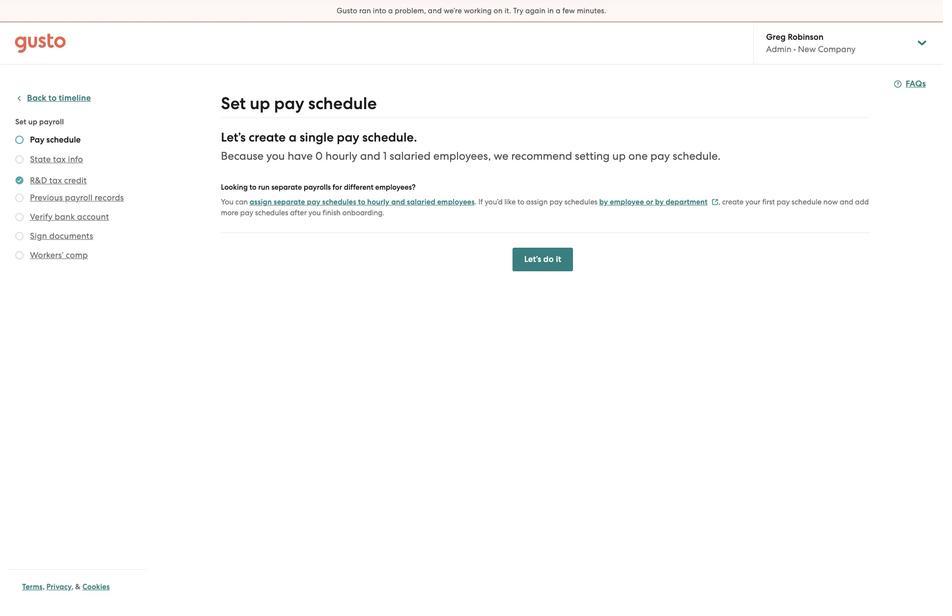 Task type: vqa. For each thing, say whether or not it's contained in the screenshot.
again at the top
yes



Task type: describe. For each thing, give the bounding box(es) containing it.
gusto
[[337, 6, 358, 15]]

payroll inside button
[[65, 193, 93, 203]]

faqs
[[906, 79, 927, 89]]

1 horizontal spatial schedule.
[[673, 150, 721, 163]]

workers' comp
[[30, 250, 88, 260]]

can
[[236, 198, 248, 207]]

back
[[27, 93, 46, 103]]

sign documents button
[[30, 230, 93, 242]]

do
[[544, 254, 554, 265]]

minutes.
[[577, 6, 607, 15]]

and left we're
[[428, 6, 442, 15]]

0
[[316, 150, 323, 163]]

set up pay schedule
[[221, 93, 377, 114]]

terms link
[[22, 583, 43, 592]]

.
[[475, 198, 477, 207]]

pay schedule
[[30, 135, 81, 145]]

schedule inside , create your first pay schedule now and add more pay schedules after you finish onboarding.
[[792, 198, 822, 207]]

1 horizontal spatial hourly
[[368, 198, 390, 207]]

set for set up payroll
[[15, 118, 26, 126]]

&
[[75, 583, 81, 592]]

pay down payrolls
[[307, 198, 321, 207]]

greg robinson admin • new company
[[767, 32, 856, 54]]

your
[[746, 198, 761, 207]]

back to timeline button
[[15, 92, 91, 104]]

let's for do
[[525, 254, 542, 265]]

employees?
[[376, 183, 416, 192]]

check image for sign
[[15, 232, 24, 240]]

salaried inside the let's create a single pay schedule. because you have 0 hourly and 1 salaried employees, we recommend setting up one pay schedule.
[[390, 150, 431, 163]]

let's for create
[[221, 130, 246, 145]]

greg
[[767, 32, 786, 42]]

info
[[68, 154, 83, 164]]

and inside , create your first pay schedule now and add more pay schedules after you finish onboarding.
[[840, 198, 854, 207]]

cookies
[[83, 583, 110, 592]]

terms
[[22, 583, 43, 592]]

you'd
[[485, 198, 503, 207]]

r&d tax credit button
[[30, 175, 87, 186]]

payrolls
[[304, 183, 331, 192]]

2 horizontal spatial a
[[556, 6, 561, 15]]

onboarding.
[[343, 209, 385, 217]]

tax for info
[[53, 154, 66, 164]]

home image
[[15, 33, 66, 53]]

now
[[824, 198, 839, 207]]

robinson
[[788, 32, 824, 42]]

state tax info button
[[30, 153, 83, 165]]

pay schedule list
[[15, 135, 144, 263]]

or
[[646, 198, 654, 207]]

1
[[383, 150, 387, 163]]

state
[[30, 154, 51, 164]]

timeline
[[59, 93, 91, 103]]

one
[[629, 150, 648, 163]]

recommend
[[512, 150, 573, 163]]

sign
[[30, 231, 47, 241]]

, create your first pay schedule now and add more pay schedules after you finish onboarding.
[[221, 198, 870, 217]]

terms , privacy , & cookies
[[22, 583, 110, 592]]

privacy link
[[47, 583, 71, 592]]

check image for workers'
[[15, 251, 24, 260]]

assign separate pay schedules to hourly and salaried employees button
[[250, 196, 475, 208]]

ran
[[360, 6, 371, 15]]

tax for credit
[[49, 176, 62, 185]]

check image for state
[[15, 155, 24, 164]]

admin
[[767, 44, 792, 54]]

account
[[77, 212, 109, 222]]

by employee or by department link
[[600, 198, 719, 207]]

0 vertical spatial schedule
[[308, 93, 377, 114]]

1 assign from the left
[[250, 198, 272, 207]]

faqs button
[[895, 78, 927, 90]]

we're
[[444, 6, 462, 15]]

let's do it button
[[513, 248, 574, 271]]

1 by from the left
[[600, 198, 608, 207]]

let's create a single pay schedule. because you have 0 hourly and 1 salaried employees, we recommend setting up one pay schedule.
[[221, 130, 721, 163]]

back to timeline
[[27, 93, 91, 103]]

for
[[333, 183, 342, 192]]

privacy
[[47, 583, 71, 592]]

we
[[494, 150, 509, 163]]

2 assign from the left
[[527, 198, 548, 207]]

separate for payrolls
[[272, 183, 302, 192]]

previous payroll records
[[30, 193, 124, 203]]

into
[[373, 6, 387, 15]]

working
[[464, 6, 492, 15]]

verify bank account
[[30, 212, 109, 222]]

verify bank account button
[[30, 211, 109, 223]]

pay right the first in the top of the page
[[777, 198, 790, 207]]

previous payroll records button
[[30, 192, 124, 204]]

check image for verify
[[15, 213, 24, 221]]

more
[[221, 209, 239, 217]]

different
[[344, 183, 374, 192]]

records
[[95, 193, 124, 203]]

it
[[556, 254, 562, 265]]

first
[[763, 198, 776, 207]]

create for ,
[[723, 198, 744, 207]]

cookies button
[[83, 581, 110, 593]]

it.
[[505, 6, 512, 15]]

let's do it
[[525, 254, 562, 265]]

single
[[300, 130, 334, 145]]

pay down can
[[240, 209, 253, 217]]

pay right single
[[337, 130, 360, 145]]



Task type: locate. For each thing, give the bounding box(es) containing it.
set
[[221, 93, 246, 114], [15, 118, 26, 126]]

after
[[290, 209, 307, 217]]

schedules inside , create your first pay schedule now and add more pay schedules after you finish onboarding.
[[255, 209, 288, 217]]

1 vertical spatial schedule.
[[673, 150, 721, 163]]

4 check image from the top
[[15, 251, 24, 260]]

few
[[563, 6, 575, 15]]

1 vertical spatial set
[[15, 118, 26, 126]]

and inside the let's create a single pay schedule. because you have 0 hourly and 1 salaried employees, we recommend setting up one pay schedule.
[[360, 150, 381, 163]]

3 check image from the top
[[15, 232, 24, 240]]

create inside , create your first pay schedule now and add more pay schedules after you finish onboarding.
[[723, 198, 744, 207]]

0 vertical spatial tax
[[53, 154, 66, 164]]

workers'
[[30, 250, 64, 260]]

2 by from the left
[[656, 198, 664, 207]]

problem,
[[395, 6, 426, 15]]

a right in
[[556, 6, 561, 15]]

separate right run
[[272, 183, 302, 192]]

0 horizontal spatial you
[[267, 150, 285, 163]]

1 vertical spatial up
[[28, 118, 37, 126]]

payroll down credit
[[65, 193, 93, 203]]

new
[[799, 44, 817, 54]]

and left add
[[840, 198, 854, 207]]

employees
[[438, 198, 475, 207]]

1 horizontal spatial by
[[656, 198, 664, 207]]

let's
[[221, 130, 246, 145], [525, 254, 542, 265]]

in
[[548, 6, 554, 15]]

assign
[[250, 198, 272, 207], [527, 198, 548, 207]]

finish
[[323, 209, 341, 217]]

to right 'back'
[[48, 93, 57, 103]]

r&d
[[30, 176, 47, 185]]

and left 1
[[360, 150, 381, 163]]

have
[[288, 150, 313, 163]]

payroll up pay schedule at top left
[[39, 118, 64, 126]]

to right "like"
[[518, 198, 525, 207]]

0 vertical spatial let's
[[221, 130, 246, 145]]

try
[[514, 6, 524, 15]]

1 vertical spatial payroll
[[65, 193, 93, 203]]

employees,
[[434, 150, 491, 163]]

a right into
[[389, 6, 393, 15]]

create inside the let's create a single pay schedule. because you have 0 hourly and 1 salaried employees, we recommend setting up one pay schedule.
[[249, 130, 286, 145]]

2 horizontal spatial up
[[613, 150, 626, 163]]

comp
[[66, 250, 88, 260]]

1 horizontal spatial a
[[389, 6, 393, 15]]

1 vertical spatial hourly
[[368, 198, 390, 207]]

1 horizontal spatial set
[[221, 93, 246, 114]]

a up have
[[289, 130, 297, 145]]

and down employees?
[[392, 198, 405, 207]]

pay
[[30, 135, 44, 145]]

r&d tax credit
[[30, 176, 87, 185]]

separate for pay
[[274, 198, 305, 207]]

pay
[[274, 93, 304, 114], [337, 130, 360, 145], [651, 150, 670, 163], [307, 198, 321, 207], [550, 198, 563, 207], [777, 198, 790, 207], [240, 209, 253, 217]]

assign down run
[[250, 198, 272, 207]]

add
[[856, 198, 870, 207]]

0 horizontal spatial by
[[600, 198, 608, 207]]

, inside , create your first pay schedule now and add more pay schedules after you finish onboarding.
[[719, 198, 721, 207]]

1 horizontal spatial schedule
[[308, 93, 377, 114]]

to up onboarding. in the left top of the page
[[358, 198, 366, 207]]

salaried
[[390, 150, 431, 163], [407, 198, 436, 207]]

0 vertical spatial create
[[249, 130, 286, 145]]

check image up circle check icon
[[15, 155, 24, 164]]

1 vertical spatial separate
[[274, 198, 305, 207]]

let's up 'because'
[[221, 130, 246, 145]]

0 horizontal spatial schedules
[[255, 209, 288, 217]]

credit
[[64, 176, 87, 185]]

1 vertical spatial schedule
[[46, 135, 81, 145]]

you
[[221, 198, 234, 207]]

hourly
[[326, 150, 358, 163], [368, 198, 390, 207]]

0 horizontal spatial assign
[[250, 198, 272, 207]]

, right department
[[719, 198, 721, 207]]

up for pay
[[250, 93, 270, 114]]

, left &
[[71, 583, 73, 592]]

salaried down employees?
[[407, 198, 436, 207]]

you left have
[[267, 150, 285, 163]]

let's inside button
[[525, 254, 542, 265]]

create for let's
[[249, 130, 286, 145]]

1 horizontal spatial up
[[250, 93, 270, 114]]

to
[[48, 93, 57, 103], [250, 183, 257, 192], [358, 198, 366, 207], [518, 198, 525, 207]]

, left privacy
[[43, 583, 45, 592]]

schedule
[[308, 93, 377, 114], [46, 135, 81, 145], [792, 198, 822, 207]]

schedules down run
[[255, 209, 288, 217]]

1 horizontal spatial ,
[[71, 583, 73, 592]]

previous
[[30, 193, 63, 203]]

1 vertical spatial you
[[309, 209, 321, 217]]

pay right "like"
[[550, 198, 563, 207]]

0 horizontal spatial ,
[[43, 583, 45, 592]]

salaried right 1
[[390, 150, 431, 163]]

0 vertical spatial set
[[221, 93, 246, 114]]

up inside the let's create a single pay schedule. because you have 0 hourly and 1 salaried employees, we recommend setting up one pay schedule.
[[613, 150, 626, 163]]

2 horizontal spatial ,
[[719, 198, 721, 207]]

1 check image from the top
[[15, 155, 24, 164]]

a inside the let's create a single pay schedule. because you have 0 hourly and 1 salaried employees, we recommend setting up one pay schedule.
[[289, 130, 297, 145]]

hourly right 0
[[326, 150, 358, 163]]

schedule up single
[[308, 93, 377, 114]]

you
[[267, 150, 285, 163], [309, 209, 321, 217]]

schedule inside "list"
[[46, 135, 81, 145]]

let's left do
[[525, 254, 542, 265]]

0 vertical spatial schedule.
[[363, 130, 417, 145]]

tax right r&d
[[49, 176, 62, 185]]

2 vertical spatial up
[[613, 150, 626, 163]]

check image left 'sign'
[[15, 232, 24, 240]]

check image for previous
[[15, 194, 24, 202]]

0 vertical spatial separate
[[272, 183, 302, 192]]

looking
[[221, 183, 248, 192]]

2 horizontal spatial schedule
[[792, 198, 822, 207]]

assign right "like"
[[527, 198, 548, 207]]

create up 'because'
[[249, 130, 286, 145]]

1 vertical spatial check image
[[15, 194, 24, 202]]

separate up after
[[274, 198, 305, 207]]

schedules left the employee
[[565, 198, 598, 207]]

tax left info at the left top
[[53, 154, 66, 164]]

create left your
[[723, 198, 744, 207]]

you inside the let's create a single pay schedule. because you have 0 hourly and 1 salaried employees, we recommend setting up one pay schedule.
[[267, 150, 285, 163]]

to inside 'button'
[[48, 93, 57, 103]]

pay right the one
[[651, 150, 670, 163]]

by right or
[[656, 198, 664, 207]]

create
[[249, 130, 286, 145], [723, 198, 744, 207]]

by
[[600, 198, 608, 207], [656, 198, 664, 207]]

schedule.
[[363, 130, 417, 145], [673, 150, 721, 163]]

0 vertical spatial up
[[250, 93, 270, 114]]

0 vertical spatial hourly
[[326, 150, 358, 163]]

0 horizontal spatial schedule
[[46, 135, 81, 145]]

set for set up pay schedule
[[221, 93, 246, 114]]

check image down circle check icon
[[15, 194, 24, 202]]

0 horizontal spatial payroll
[[39, 118, 64, 126]]

again
[[526, 6, 546, 15]]

state tax info
[[30, 154, 83, 164]]

2 vertical spatial schedule
[[792, 198, 822, 207]]

on
[[494, 6, 503, 15]]

to left run
[[250, 183, 257, 192]]

gusto ran into a problem, and we're working on it. try again in a few minutes.
[[337, 6, 607, 15]]

company
[[819, 44, 856, 54]]

2 check image from the top
[[15, 213, 24, 221]]

,
[[719, 198, 721, 207], [43, 583, 45, 592], [71, 583, 73, 592]]

0 horizontal spatial create
[[249, 130, 286, 145]]

by employee or by department
[[600, 198, 708, 207]]

a
[[389, 6, 393, 15], [556, 6, 561, 15], [289, 130, 297, 145]]

0 vertical spatial payroll
[[39, 118, 64, 126]]

check image left pay at the top
[[15, 136, 24, 144]]

schedules up "finish"
[[322, 198, 357, 207]]

you can assign separate pay schedules to hourly and salaried employees . if you'd like to assign pay schedules
[[221, 198, 598, 207]]

looking to run separate payrolls for different employees?
[[221, 183, 416, 192]]

check image
[[15, 155, 24, 164], [15, 194, 24, 202]]

1 vertical spatial create
[[723, 198, 744, 207]]

employee
[[610, 198, 645, 207]]

documents
[[49, 231, 93, 241]]

1 vertical spatial let's
[[525, 254, 542, 265]]

bank
[[55, 212, 75, 222]]

1 horizontal spatial you
[[309, 209, 321, 217]]

1 vertical spatial tax
[[49, 176, 62, 185]]

•
[[794, 44, 797, 54]]

schedule. up 1
[[363, 130, 417, 145]]

separate
[[272, 183, 302, 192], [274, 198, 305, 207]]

2 horizontal spatial schedules
[[565, 198, 598, 207]]

like
[[505, 198, 516, 207]]

check image left verify
[[15, 213, 24, 221]]

and
[[428, 6, 442, 15], [360, 150, 381, 163], [392, 198, 405, 207], [840, 198, 854, 207]]

department
[[666, 198, 708, 207]]

schedule. up department
[[673, 150, 721, 163]]

hourly inside the let's create a single pay schedule. because you have 0 hourly and 1 salaried employees, we recommend setting up one pay schedule.
[[326, 150, 358, 163]]

schedule up state tax info button
[[46, 135, 81, 145]]

1 horizontal spatial schedules
[[322, 198, 357, 207]]

schedule left now
[[792, 198, 822, 207]]

2 check image from the top
[[15, 194, 24, 202]]

0 horizontal spatial up
[[28, 118, 37, 126]]

you inside , create your first pay schedule now and add more pay schedules after you finish onboarding.
[[309, 209, 321, 217]]

1 horizontal spatial create
[[723, 198, 744, 207]]

workers' comp button
[[30, 249, 88, 261]]

circle check image
[[15, 175, 24, 186]]

check image left workers'
[[15, 251, 24, 260]]

you right after
[[309, 209, 321, 217]]

0 vertical spatial you
[[267, 150, 285, 163]]

0 horizontal spatial let's
[[221, 130, 246, 145]]

by left the employee
[[600, 198, 608, 207]]

0 vertical spatial check image
[[15, 155, 24, 164]]

set up payroll
[[15, 118, 64, 126]]

0 horizontal spatial set
[[15, 118, 26, 126]]

check image
[[15, 136, 24, 144], [15, 213, 24, 221], [15, 232, 24, 240], [15, 251, 24, 260]]

1 horizontal spatial let's
[[525, 254, 542, 265]]

0 horizontal spatial schedule.
[[363, 130, 417, 145]]

1 check image from the top
[[15, 136, 24, 144]]

0 horizontal spatial a
[[289, 130, 297, 145]]

if
[[479, 198, 483, 207]]

let's inside the let's create a single pay schedule. because you have 0 hourly and 1 salaried employees, we recommend setting up one pay schedule.
[[221, 130, 246, 145]]

pay up single
[[274, 93, 304, 114]]

0 horizontal spatial hourly
[[326, 150, 358, 163]]

setting
[[575, 150, 610, 163]]

0 vertical spatial salaried
[[390, 150, 431, 163]]

run
[[258, 183, 270, 192]]

hourly up onboarding. in the left top of the page
[[368, 198, 390, 207]]

1 horizontal spatial payroll
[[65, 193, 93, 203]]

up for payroll
[[28, 118, 37, 126]]

1 vertical spatial salaried
[[407, 198, 436, 207]]

1 horizontal spatial assign
[[527, 198, 548, 207]]

sign documents
[[30, 231, 93, 241]]



